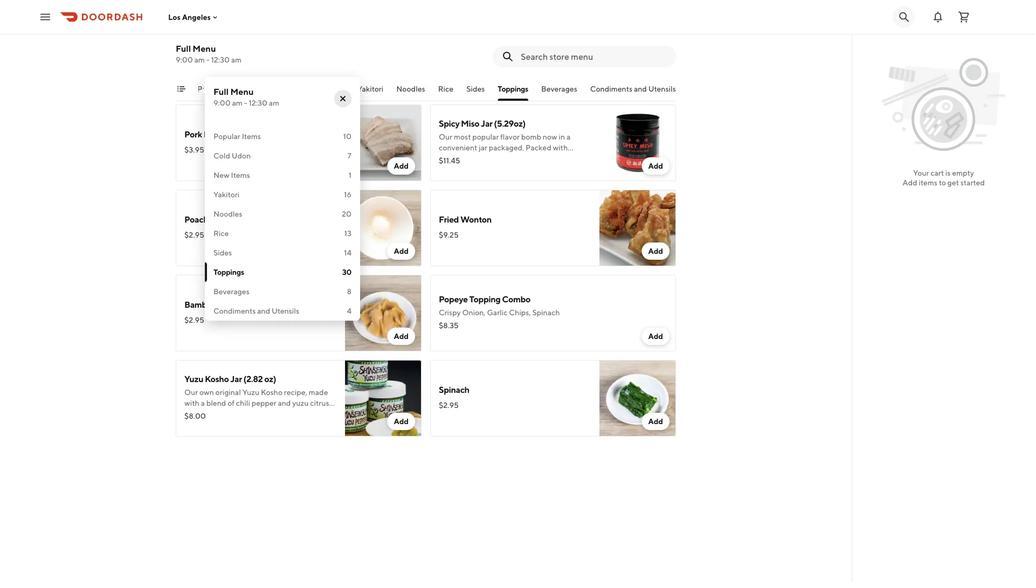 Task type: vqa. For each thing, say whether or not it's contained in the screenshot.
the rightmost New Items
yes



Task type: locate. For each thing, give the bounding box(es) containing it.
10
[[343, 132, 351, 141]]

1 vertical spatial condiments
[[213, 306, 256, 315]]

1 vertical spatial chili
[[236, 399, 250, 408]]

for
[[466, 165, 475, 174]]

16
[[344, 190, 351, 199]]

popular
[[197, 84, 224, 93], [213, 132, 240, 141]]

kosho up pepper
[[261, 388, 282, 397]]

sides down egg
[[213, 248, 232, 257]]

blend inside yuzu kosho jar (2.82 oz) our own original yuzu kosho recipe, made with a blend of chili pepper and yuzu citrus peel. fragrant, flavorful and spicy at the same time
[[206, 399, 226, 408]]

(5.29oz)
[[494, 118, 526, 129]]

1 vertical spatial with
[[184, 399, 199, 408]]

full menu 9:00 am - 12:30 am down angeles
[[176, 43, 242, 64]]

1 vertical spatial rice
[[213, 229, 229, 238]]

12:30 right the $2.25
[[211, 55, 230, 64]]

toppings up (5.29oz)
[[498, 84, 528, 93]]

flavor up packaged.
[[500, 132, 520, 141]]

flavor right ginger
[[516, 53, 535, 61]]

(2.82
[[243, 374, 263, 384]]

items down udon
[[231, 171, 250, 180]]

$2.95 for bamboo
[[184, 316, 204, 325]]

0 horizontal spatial jar
[[230, 374, 242, 384]]

oz)
[[264, 374, 276, 384]]

noodles button
[[396, 84, 425, 101]]

noodles
[[396, 84, 425, 93], [213, 209, 242, 218]]

fried
[[439, 214, 459, 225]]

1 vertical spatial spinach
[[439, 385, 469, 395]]

peel.
[[184, 409, 201, 418]]

flavorful
[[235, 409, 264, 418]]

0 vertical spatial sides
[[466, 84, 485, 93]]

0 horizontal spatial toppings
[[213, 268, 244, 277]]

blend inside spicy miso jar (5.29oz) our most popular flavor bomb now in a convenient jar packaged. packed with spices, this miso blend adds an umami depth perfect for any dish.
[[495, 154, 515, 163]]

yuzu down (2.82
[[242, 388, 259, 397]]

1 horizontal spatial blend
[[495, 154, 515, 163]]

0 vertical spatial 9:00
[[176, 55, 193, 64]]

1 horizontal spatial sides
[[466, 84, 485, 93]]

pork belly chashu image
[[345, 105, 422, 181]]

$8.35
[[439, 321, 459, 330]]

get
[[948, 178, 959, 187]]

sides right rice button
[[466, 84, 485, 93]]

1 vertical spatial utensils
[[272, 306, 299, 315]]

new items
[[308, 84, 344, 93], [213, 171, 250, 180]]

9:00
[[176, 55, 193, 64], [213, 98, 231, 107]]

condiments and utensils
[[590, 84, 676, 93], [213, 306, 299, 315]]

miso
[[461, 118, 479, 129]]

1 horizontal spatial spinach
[[532, 308, 560, 317]]

jar inside spicy miso jar (5.29oz) our most popular flavor bomb now in a convenient jar packaged. packed with spices, this miso blend adds an umami depth perfect for any dish.
[[481, 118, 492, 129]]

0 horizontal spatial 12:30
[[211, 55, 230, 64]]

condiments
[[590, 84, 632, 93], [213, 306, 256, 315]]

jar up the popular
[[481, 118, 492, 129]]

popular down the $2.25
[[197, 84, 224, 93]]

1 horizontal spatial -
[[244, 98, 247, 107]]

jar for (5.29oz)
[[481, 118, 492, 129]]

0 vertical spatial 12:30
[[211, 55, 230, 64]]

0 horizontal spatial -
[[206, 55, 210, 64]]

an
[[534, 154, 542, 163]]

1 horizontal spatial new items
[[308, 84, 344, 93]]

0 horizontal spatial yuzu
[[184, 374, 203, 384]]

menu up chashu
[[230, 87, 254, 97]]

12:30
[[211, 55, 230, 64], [249, 98, 267, 107]]

blend down packaged.
[[495, 154, 515, 163]]

0 vertical spatial noodles
[[396, 84, 425, 93]]

popular items
[[197, 84, 245, 93], [213, 132, 261, 141]]

items up chashu
[[226, 84, 245, 93]]

1 horizontal spatial yuzu
[[242, 388, 259, 397]]

blend
[[495, 154, 515, 163], [206, 399, 226, 408]]

- up chashu
[[244, 98, 247, 107]]

bomb up beverages button
[[537, 53, 557, 61]]

new items up close menu navigation image
[[308, 84, 344, 93]]

chashu
[[224, 129, 253, 139]]

yuzu
[[184, 374, 203, 384], [242, 388, 259, 397]]

umami
[[544, 154, 567, 163]]

0 items, open order cart image
[[957, 11, 970, 23]]

jar inside yuzu kosho jar (2.82 oz) our own original yuzu kosho recipe, made with a blend of chili pepper and yuzu citrus peel. fragrant, flavorful and spicy at the same time
[[230, 374, 242, 384]]

0 horizontal spatial chili
[[236, 399, 250, 408]]

menu up the $2.25
[[193, 43, 216, 54]]

20
[[342, 209, 351, 218]]

chili right ginger
[[500, 53, 515, 61]]

new items button
[[308, 84, 344, 101]]

0 horizontal spatial spinach
[[439, 385, 469, 395]]

close menu navigation image
[[339, 94, 347, 103]]

1 vertical spatial beverages
[[213, 287, 249, 296]]

wonton
[[460, 214, 492, 225]]

1 vertical spatial 12:30
[[249, 98, 267, 107]]

garlic, ginger and chili flavor bomb
[[439, 53, 557, 61]]

convenient
[[439, 143, 477, 152]]

1 vertical spatial flavor
[[500, 132, 520, 141]]

condiments and utensils button
[[590, 84, 676, 101]]

a right in
[[567, 132, 571, 141]]

onion,
[[462, 308, 486, 317]]

poached
[[184, 214, 218, 225]]

0 vertical spatial kosho
[[205, 374, 229, 384]]

0 vertical spatial jar
[[481, 118, 492, 129]]

0 horizontal spatial new
[[213, 171, 229, 180]]

beverages down item search search box at the right of page
[[541, 84, 577, 93]]

0 vertical spatial condiments
[[590, 84, 632, 93]]

blend up fragrant,
[[206, 399, 226, 408]]

0 vertical spatial condiments and utensils
[[590, 84, 676, 93]]

recipe,
[[284, 388, 307, 397]]

1 horizontal spatial a
[[567, 132, 571, 141]]

topping
[[469, 294, 501, 304]]

spinach inside popeye topping combo crispy onion, garlic chips, spinach $8.35 add
[[532, 308, 560, 317]]

beverages button
[[541, 84, 577, 101]]

toppings up bamboo
[[213, 268, 244, 277]]

of
[[228, 399, 235, 408]]

0 vertical spatial full menu 9:00 am - 12:30 am
[[176, 43, 242, 64]]

add
[[394, 161, 409, 170], [648, 161, 663, 170], [903, 178, 917, 187], [394, 247, 409, 256], [648, 247, 663, 256], [394, 332, 409, 341], [648, 332, 663, 341], [394, 417, 409, 426], [648, 417, 663, 426]]

1 vertical spatial menu
[[230, 87, 254, 97]]

with inside yuzu kosho jar (2.82 oz) our own original yuzu kosho recipe, made with a blend of chili pepper and yuzu citrus peel. fragrant, flavorful and spicy at the same time
[[184, 399, 199, 408]]

0 horizontal spatial new items
[[213, 171, 250, 180]]

items up close menu navigation image
[[325, 84, 344, 93]]

0 vertical spatial with
[[553, 143, 568, 152]]

new
[[308, 84, 324, 93], [213, 171, 229, 180]]

9:00 down corn
[[176, 55, 193, 64]]

pepper
[[252, 399, 276, 408]]

at
[[299, 409, 306, 418]]

0 vertical spatial full
[[176, 43, 191, 54]]

0 horizontal spatial noodles
[[213, 209, 242, 218]]

a down own
[[201, 399, 205, 408]]

1 vertical spatial kosho
[[261, 388, 282, 397]]

bomb up packed
[[521, 132, 541, 141]]

1 horizontal spatial jar
[[481, 118, 492, 129]]

1 vertical spatial toppings
[[213, 268, 244, 277]]

add inside popeye topping combo crispy onion, garlic chips, spinach $8.35 add
[[648, 332, 663, 341]]

0 horizontal spatial our
[[184, 388, 198, 397]]

a
[[567, 132, 571, 141], [201, 399, 205, 408]]

ginger
[[463, 53, 485, 61]]

the
[[307, 409, 319, 418]]

1 horizontal spatial condiments and utensils
[[590, 84, 676, 93]]

1 vertical spatial new
[[213, 171, 229, 180]]

0 horizontal spatial a
[[201, 399, 205, 408]]

1 vertical spatial popular
[[213, 132, 240, 141]]

1 vertical spatial noodles
[[213, 209, 242, 218]]

1 horizontal spatial utensils
[[648, 84, 676, 93]]

1 horizontal spatial toppings
[[498, 84, 528, 93]]

to
[[939, 178, 946, 187]]

- right the $2.25
[[206, 55, 210, 64]]

popular inside popular items button
[[197, 84, 224, 93]]

1 vertical spatial jar
[[230, 374, 242, 384]]

0 vertical spatial our
[[439, 132, 452, 141]]

show menu categories image
[[177, 85, 185, 93]]

9:00 up pork belly chashu
[[213, 98, 231, 107]]

fried wonton
[[439, 214, 492, 225]]

pork
[[184, 129, 202, 139]]

1 horizontal spatial kosho
[[261, 388, 282, 397]]

adds
[[516, 154, 533, 163]]

$2.95 for poached egg
[[184, 230, 204, 239]]

yakitori up egg
[[213, 190, 239, 199]]

flavor
[[516, 53, 535, 61], [500, 132, 520, 141]]

popular items down the $2.25
[[197, 84, 245, 93]]

fried wonton image
[[599, 190, 676, 266]]

popular items up udon
[[213, 132, 261, 141]]

0 vertical spatial blend
[[495, 154, 515, 163]]

am up chashu
[[232, 98, 243, 107]]

beverages up bamboo
[[213, 287, 249, 296]]

rice
[[438, 84, 453, 93], [213, 229, 229, 238]]

our down spicy
[[439, 132, 452, 141]]

1 vertical spatial blend
[[206, 399, 226, 408]]

cold udon
[[213, 151, 251, 160]]

0 vertical spatial popular items
[[197, 84, 245, 93]]

0 horizontal spatial rice
[[213, 229, 229, 238]]

new items down the "cold udon"
[[213, 171, 250, 180]]

chili
[[500, 53, 515, 61], [236, 399, 250, 408]]

and inside "condiments and utensils" button
[[634, 84, 647, 93]]

add inside your cart is empty add items to get started
[[903, 178, 917, 187]]

0 vertical spatial a
[[567, 132, 571, 141]]

0 horizontal spatial sides
[[213, 248, 232, 257]]

with up peel.
[[184, 399, 199, 408]]

$9.25
[[439, 230, 459, 239]]

chili inside yuzu kosho jar (2.82 oz) our own original yuzu kosho recipe, made with a blend of chili pepper and yuzu citrus peel. fragrant, flavorful and spicy at the same time
[[236, 399, 250, 408]]

popular
[[472, 132, 499, 141]]

1 vertical spatial yakitori
[[213, 190, 239, 199]]

full menu 9:00 am - 12:30 am up chashu
[[213, 87, 279, 107]]

our
[[439, 132, 452, 141], [184, 388, 198, 397]]

0 vertical spatial toppings
[[498, 84, 528, 93]]

cold
[[213, 151, 230, 160]]

0 vertical spatial popular
[[197, 84, 224, 93]]

1 vertical spatial full
[[213, 87, 229, 97]]

0 vertical spatial rice
[[438, 84, 453, 93]]

1 vertical spatial condiments and utensils
[[213, 306, 299, 315]]

rice down egg
[[213, 229, 229, 238]]

yakitori
[[357, 84, 383, 93], [213, 190, 239, 199]]

0 horizontal spatial blend
[[206, 399, 226, 408]]

0 horizontal spatial 9:00
[[176, 55, 193, 64]]

our left own
[[184, 388, 198, 397]]

yakitori button
[[357, 84, 383, 101]]

with down in
[[553, 143, 568, 152]]

popular up cold
[[213, 132, 240, 141]]

and
[[486, 53, 499, 61], [634, 84, 647, 93], [257, 306, 270, 315], [278, 399, 291, 408], [265, 409, 278, 418]]

1 horizontal spatial beverages
[[541, 84, 577, 93]]

rice left sides button
[[438, 84, 453, 93]]

utensils inside "condiments and utensils" button
[[648, 84, 676, 93]]

kosho
[[205, 374, 229, 384], [261, 388, 282, 397]]

7
[[348, 151, 351, 160]]

0 vertical spatial $2.95
[[184, 230, 204, 239]]

0 horizontal spatial with
[[184, 399, 199, 408]]

12:30 up chashu
[[249, 98, 267, 107]]

0 vertical spatial yakitori
[[357, 84, 383, 93]]

kosho up own
[[205, 374, 229, 384]]

bomb
[[537, 53, 557, 61], [521, 132, 541, 141]]

notification bell image
[[932, 11, 944, 23]]

2 vertical spatial $2.95
[[439, 401, 459, 410]]

menu
[[193, 43, 216, 54], [230, 87, 254, 97]]

spicy miso jar (5.29oz) our most popular flavor bomb now in a convenient jar packaged. packed with spices, this miso blend adds an umami depth perfect for any dish.
[[439, 118, 589, 174]]

items
[[226, 84, 245, 93], [325, 84, 344, 93], [242, 132, 261, 141], [231, 171, 250, 180]]

jar up original
[[230, 374, 242, 384]]

yuzu up own
[[184, 374, 203, 384]]

1 vertical spatial new items
[[213, 171, 250, 180]]

popular items button
[[197, 84, 245, 101]]

1 horizontal spatial our
[[439, 132, 452, 141]]

am
[[194, 55, 205, 64], [231, 55, 242, 64], [232, 98, 243, 107], [269, 98, 279, 107]]

1 vertical spatial -
[[244, 98, 247, 107]]

jar
[[481, 118, 492, 129], [230, 374, 242, 384]]

0 vertical spatial utensils
[[648, 84, 676, 93]]

full right show menu categories icon on the top left of page
[[213, 87, 229, 97]]

full menu 9:00 am - 12:30 am
[[176, 43, 242, 64], [213, 87, 279, 107]]

0 vertical spatial menu
[[193, 43, 216, 54]]

1 vertical spatial bomb
[[521, 132, 541, 141]]

yakitori left noodles button
[[357, 84, 383, 93]]

1 horizontal spatial yakitori
[[357, 84, 383, 93]]

1 horizontal spatial chili
[[500, 53, 515, 61]]

1 vertical spatial $2.95
[[184, 316, 204, 325]]

am down corn
[[194, 55, 205, 64]]

full up the $2.25
[[176, 43, 191, 54]]

am up popular items button
[[231, 55, 242, 64]]

chili right of
[[236, 399, 250, 408]]



Task type: describe. For each thing, give the bounding box(es) containing it.
$8.00
[[184, 412, 206, 420]]

0 horizontal spatial beverages
[[213, 287, 249, 296]]

crispy
[[439, 308, 461, 317]]

garlic
[[487, 308, 508, 317]]

0 horizontal spatial kosho
[[205, 374, 229, 384]]

combo
[[502, 294, 530, 304]]

fragrant,
[[203, 409, 234, 418]]

$2.25
[[184, 60, 204, 69]]

1
[[349, 171, 351, 180]]

ggc image
[[599, 19, 676, 96]]

items inside "button"
[[325, 84, 344, 93]]

0 vertical spatial yuzu
[[184, 374, 203, 384]]

1 horizontal spatial noodles
[[396, 84, 425, 93]]

1 vertical spatial full menu 9:00 am - 12:30 am
[[213, 87, 279, 107]]

8
[[347, 287, 351, 296]]

cart
[[931, 168, 944, 177]]

spicy
[[280, 409, 297, 418]]

empty
[[952, 168, 974, 177]]

0 vertical spatial chili
[[500, 53, 515, 61]]

this
[[463, 154, 476, 163]]

citrus
[[310, 399, 329, 408]]

open menu image
[[39, 11, 52, 23]]

spinach image
[[599, 360, 676, 437]]

angeles
[[182, 13, 211, 21]]

popeye topping combo crispy onion, garlic chips, spinach $8.35 add
[[439, 294, 663, 341]]

pork belly chashu
[[184, 129, 253, 139]]

0 horizontal spatial yakitori
[[213, 190, 239, 199]]

in
[[559, 132, 565, 141]]

1 vertical spatial popular items
[[213, 132, 261, 141]]

4
[[347, 306, 351, 315]]

1 horizontal spatial 9:00
[[213, 98, 231, 107]]

our inside yuzu kosho jar (2.82 oz) our own original yuzu kosho recipe, made with a blend of chili pepper and yuzu citrus peel. fragrant, flavorful and spicy at the same time
[[184, 388, 198, 397]]

$3.95
[[184, 145, 204, 154]]

with inside spicy miso jar (5.29oz) our most popular flavor bomb now in a convenient jar packaged. packed with spices, this miso blend adds an umami depth perfect for any dish.
[[553, 143, 568, 152]]

bamboo
[[184, 299, 217, 310]]

items
[[919, 178, 937, 187]]

1 horizontal spatial rice
[[438, 84, 453, 93]]

jar
[[479, 143, 487, 152]]

new inside "button"
[[308, 84, 324, 93]]

our inside spicy miso jar (5.29oz) our most popular flavor bomb now in a convenient jar packaged. packed with spices, this miso blend adds an umami depth perfect for any dish.
[[439, 132, 452, 141]]

dish.
[[490, 165, 506, 174]]

1 horizontal spatial menu
[[230, 87, 254, 97]]

is
[[945, 168, 951, 177]]

sides button
[[466, 84, 485, 101]]

depth
[[569, 154, 589, 163]]

miso
[[477, 154, 493, 163]]

Item Search search field
[[521, 51, 667, 63]]

a inside yuzu kosho jar (2.82 oz) our own original yuzu kosho recipe, made with a blend of chili pepper and yuzu citrus peel. fragrant, flavorful and spicy at the same time
[[201, 399, 205, 408]]

flavor inside spicy miso jar (5.29oz) our most popular flavor bomb now in a convenient jar packaged. packed with spices, this miso blend adds an umami depth perfect for any dish.
[[500, 132, 520, 141]]

1 vertical spatial sides
[[213, 248, 232, 257]]

0 horizontal spatial condiments and utensils
[[213, 306, 299, 315]]

your
[[913, 168, 929, 177]]

1 horizontal spatial full
[[213, 87, 229, 97]]

1 horizontal spatial 12:30
[[249, 98, 267, 107]]

same
[[184, 420, 202, 429]]

bamboo image
[[345, 275, 422, 351]]

30
[[342, 268, 351, 277]]

started
[[960, 178, 985, 187]]

corn image
[[345, 19, 422, 96]]

los angeles button
[[168, 13, 219, 21]]

original
[[215, 388, 241, 397]]

spicy miso jar (5.29oz) image
[[599, 105, 676, 181]]

corn
[[184, 44, 203, 54]]

yuzu kosho jar (2.82 oz) image
[[345, 360, 422, 437]]

am left new items "button"
[[269, 98, 279, 107]]

most
[[454, 132, 471, 141]]

yuzu
[[292, 399, 309, 408]]

own
[[199, 388, 214, 397]]

packaged.
[[489, 143, 524, 152]]

los
[[168, 13, 181, 21]]

spices,
[[439, 154, 462, 163]]

made
[[309, 388, 328, 397]]

13
[[344, 229, 351, 238]]

your cart is empty add items to get started
[[903, 168, 985, 187]]

$11.45
[[439, 156, 460, 165]]

yuzu kosho jar (2.82 oz) our own original yuzu kosho recipe, made with a blend of chili pepper and yuzu citrus peel. fragrant, flavorful and spicy at the same time
[[184, 374, 329, 429]]

belly
[[204, 129, 223, 139]]

jar for (2.82
[[230, 374, 242, 384]]

0 horizontal spatial condiments
[[213, 306, 256, 315]]

0 vertical spatial flavor
[[516, 53, 535, 61]]

los angeles
[[168, 13, 211, 21]]

items up udon
[[242, 132, 261, 141]]

bomb inside spicy miso jar (5.29oz) our most popular flavor bomb now in a convenient jar packaged. packed with spices, this miso blend adds an umami depth perfect for any dish.
[[521, 132, 541, 141]]

0 horizontal spatial full
[[176, 43, 191, 54]]

spicy
[[439, 118, 459, 129]]

condiments inside "condiments and utensils" button
[[590, 84, 632, 93]]

packed
[[526, 143, 551, 152]]

0 horizontal spatial utensils
[[272, 306, 299, 315]]

$2.95 for spinach
[[439, 401, 459, 410]]

0 vertical spatial bomb
[[537, 53, 557, 61]]

any
[[477, 165, 489, 174]]

poached egg
[[184, 214, 235, 225]]

0 horizontal spatial menu
[[193, 43, 216, 54]]

egg
[[220, 214, 235, 225]]

0 vertical spatial beverages
[[541, 84, 577, 93]]

now
[[543, 132, 557, 141]]

1 vertical spatial yuzu
[[242, 388, 259, 397]]

items inside button
[[226, 84, 245, 93]]

14
[[344, 248, 351, 257]]

poached egg image
[[345, 190, 422, 266]]

garlic,
[[439, 53, 461, 61]]

perfect
[[439, 165, 464, 174]]

popeye
[[439, 294, 468, 304]]

a inside spicy miso jar (5.29oz) our most popular flavor bomb now in a convenient jar packaged. packed with spices, this miso blend adds an umami depth perfect for any dish.
[[567, 132, 571, 141]]

chips,
[[509, 308, 531, 317]]

rice button
[[438, 84, 453, 101]]



